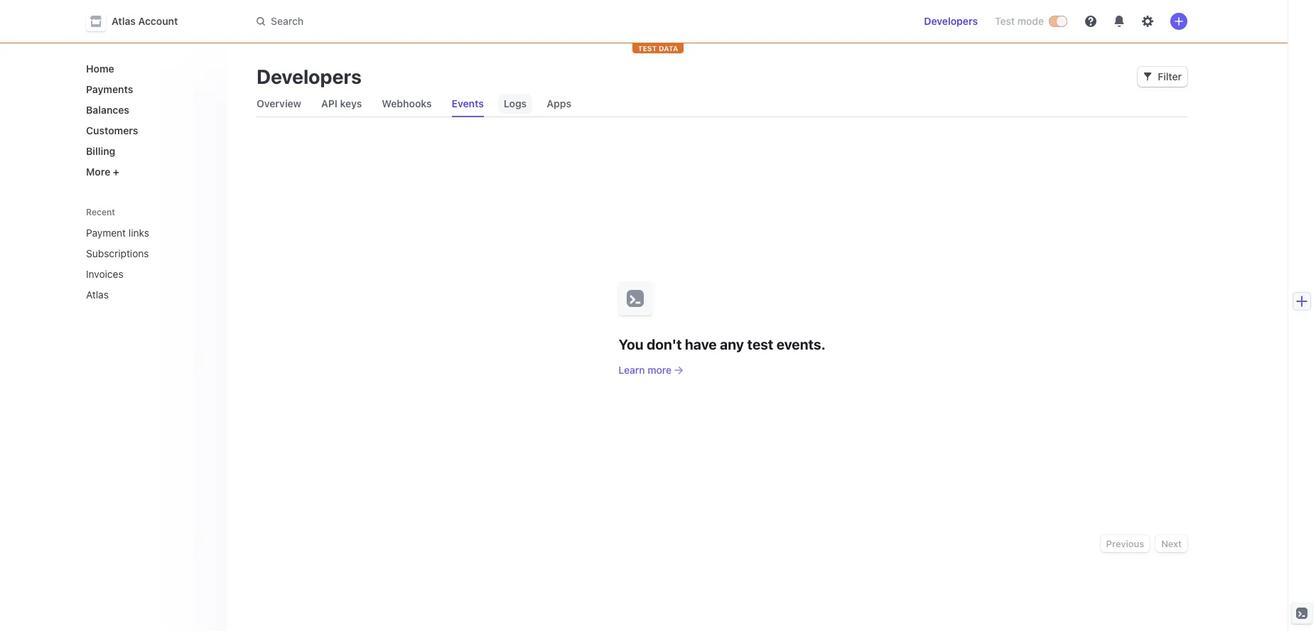 Task type: locate. For each thing, give the bounding box(es) containing it.
events link
[[446, 94, 490, 114]]

atlas account
[[112, 15, 178, 27]]

help image
[[1086, 16, 1097, 27]]

recent
[[86, 207, 115, 218]]

learn
[[619, 364, 645, 376]]

balances link
[[80, 98, 217, 122]]

data
[[659, 44, 679, 53]]

next button
[[1156, 535, 1188, 553]]

atlas down invoices
[[86, 289, 109, 301]]

atlas account button
[[86, 11, 192, 31]]

more
[[86, 166, 110, 178]]

learn more link
[[619, 363, 826, 377]]

1 horizontal spatial atlas
[[112, 15, 136, 27]]

previous
[[1107, 538, 1145, 550]]

tab list
[[251, 91, 1188, 117]]

previous button
[[1101, 535, 1151, 553]]

recent navigation links element
[[72, 201, 228, 306]]

more
[[648, 364, 672, 376]]

payment
[[86, 227, 126, 239]]

test mode
[[996, 15, 1045, 27]]

test
[[638, 44, 657, 53]]

+
[[113, 166, 119, 178]]

atlas inside button
[[112, 15, 136, 27]]

account
[[138, 15, 178, 27]]

any
[[720, 336, 745, 352]]

atlas
[[112, 15, 136, 27], [86, 289, 109, 301]]

0 vertical spatial atlas
[[112, 15, 136, 27]]

filter
[[1159, 70, 1183, 82]]

atlas left account
[[112, 15, 136, 27]]

settings image
[[1143, 16, 1154, 27]]

developers left test
[[925, 15, 979, 27]]

atlas for atlas account
[[112, 15, 136, 27]]

don't
[[647, 336, 682, 352]]

apps link
[[541, 94, 577, 114]]

developers up 'api'
[[257, 65, 362, 88]]

recent element
[[72, 221, 228, 306]]

home link
[[80, 57, 217, 80]]

test
[[748, 336, 774, 352]]

filter button
[[1139, 67, 1188, 87]]

0 horizontal spatial atlas
[[86, 289, 109, 301]]

developers link
[[919, 10, 984, 33]]

overview link
[[251, 94, 307, 114]]

atlas for atlas
[[86, 289, 109, 301]]

Search search field
[[248, 8, 649, 34]]

1 vertical spatial developers
[[257, 65, 362, 88]]

atlas inside recent element
[[86, 289, 109, 301]]

developers
[[925, 15, 979, 27], [257, 65, 362, 88]]

logs
[[504, 97, 527, 110]]

links
[[129, 227, 149, 239]]

0 vertical spatial developers
[[925, 15, 979, 27]]

have
[[685, 336, 717, 352]]

api
[[321, 97, 338, 110]]

webhooks link
[[376, 94, 438, 114]]

1 vertical spatial atlas
[[86, 289, 109, 301]]

customers link
[[80, 119, 217, 142]]

mode
[[1018, 15, 1045, 27]]

payment links link
[[80, 221, 197, 245]]



Task type: vqa. For each thing, say whether or not it's contained in the screenshot.
Recently the Customer
no



Task type: describe. For each thing, give the bounding box(es) containing it.
payments
[[86, 83, 133, 95]]

svg image
[[1144, 73, 1153, 81]]

billing link
[[80, 139, 217, 163]]

invoices link
[[80, 262, 197, 286]]

payment links
[[86, 227, 149, 239]]

logs tab
[[498, 91, 533, 117]]

next
[[1162, 538, 1183, 550]]

api keys link
[[316, 94, 368, 114]]

apps
[[547, 97, 572, 110]]

events.
[[777, 336, 826, 352]]

customers
[[86, 124, 138, 137]]

subscriptions
[[86, 247, 149, 260]]

tab list containing overview
[[251, 91, 1188, 117]]

0 horizontal spatial developers
[[257, 65, 362, 88]]

1 horizontal spatial developers
[[925, 15, 979, 27]]

test data
[[638, 44, 679, 53]]

you don't have any test events.
[[619, 336, 826, 352]]

learn more
[[619, 364, 672, 376]]

search
[[271, 15, 304, 27]]

payments link
[[80, 78, 217, 101]]

webhooks
[[382, 97, 432, 110]]

core navigation links element
[[80, 57, 217, 183]]

balances
[[86, 104, 129, 116]]

test
[[996, 15, 1016, 27]]

subscriptions link
[[80, 242, 197, 265]]

overview
[[257, 97, 302, 110]]

atlas link
[[80, 283, 197, 306]]

billing
[[86, 145, 115, 157]]

more +
[[86, 166, 119, 178]]

you
[[619, 336, 644, 352]]

api keys
[[321, 97, 362, 110]]

Search text field
[[248, 8, 649, 34]]

home
[[86, 63, 114, 75]]

logs link
[[498, 94, 533, 114]]

events
[[452, 97, 484, 110]]

keys
[[340, 97, 362, 110]]

invoices
[[86, 268, 123, 280]]



